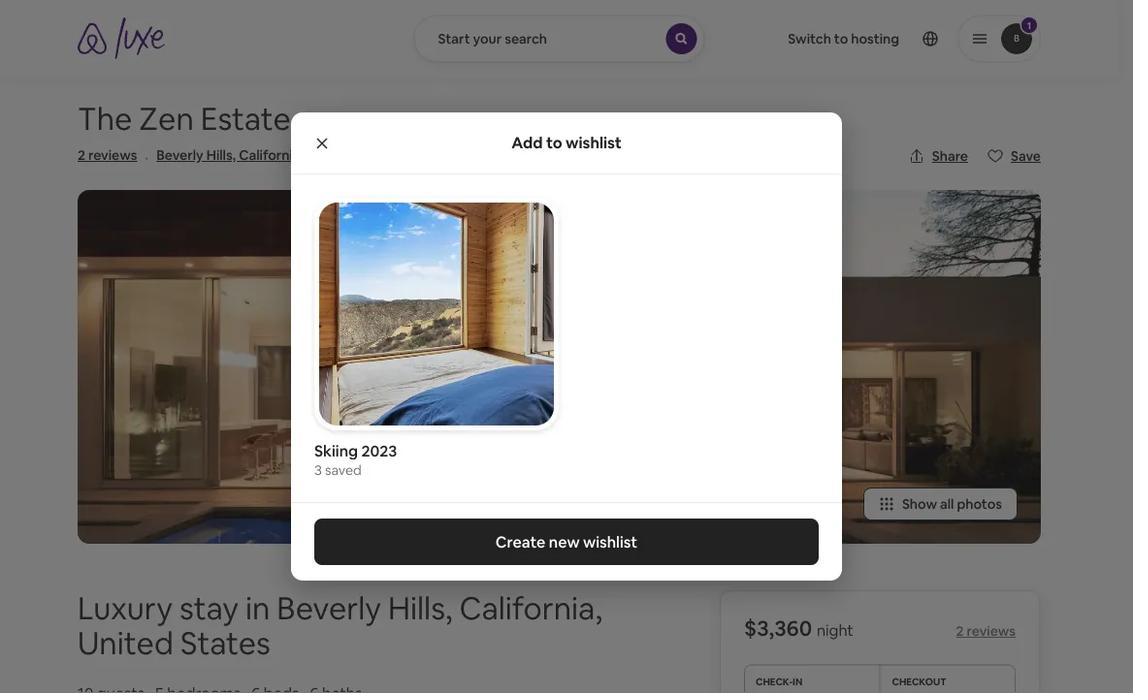 Task type: vqa. For each thing, say whether or not it's contained in the screenshot.
beginners on the top of the page
no



Task type: locate. For each thing, give the bounding box(es) containing it.
hills, inside the luxury stay in beverly hills, california, united states
[[388, 588, 453, 629]]

save button
[[980, 140, 1049, 173]]

0 horizontal spatial 2
[[78, 147, 85, 164]]

1 horizontal spatial reviews
[[967, 623, 1016, 641]]

california, inside the luxury stay in beverly hills, california, united states
[[459, 588, 603, 629]]

0 horizontal spatial hills,
[[206, 147, 236, 164]]

skiing 2023 3 saved
[[314, 441, 397, 479]]

beverly inside 2 reviews · beverly hills, california, united states
[[156, 147, 203, 164]]

2
[[78, 147, 85, 164], [957, 623, 964, 641]]

beverly right the ·
[[156, 147, 203, 164]]

2 for 2 reviews · beverly hills, california, united states
[[78, 147, 85, 164]]

0 vertical spatial 2 reviews button
[[78, 146, 137, 165]]

2 reviews
[[957, 623, 1016, 641]]

beverly inside the luxury stay in beverly hills, california, united states
[[277, 588, 381, 629]]

california, inside 2 reviews · beverly hills, california, united states
[[239, 147, 304, 164]]

the zen estate image 1 image
[[78, 190, 1041, 544]]

wishlist inside button
[[583, 532, 638, 552]]

beverly right in
[[277, 588, 381, 629]]

wishlist right to
[[566, 133, 622, 153]]

night
[[817, 621, 854, 641]]

1 horizontal spatial hills,
[[388, 588, 453, 629]]

in
[[246, 588, 270, 629]]

beverly hills, california, united states button
[[156, 144, 394, 167]]

california, down estate
[[239, 147, 304, 164]]

california, down the create
[[459, 588, 603, 629]]

0 vertical spatial 2
[[78, 147, 85, 164]]

hills, inside 2 reviews · beverly hills, california, united states
[[206, 147, 236, 164]]

california,
[[239, 147, 304, 164], [459, 588, 603, 629]]

1 horizontal spatial 2 reviews button
[[957, 623, 1016, 641]]

create new wishlist
[[496, 532, 638, 552]]

beverly for in
[[277, 588, 381, 629]]

2 inside 2 reviews · beverly hills, california, united states
[[78, 147, 85, 164]]

the zen estate
[[78, 98, 291, 139]]

0 horizontal spatial reviews
[[88, 147, 137, 164]]

beverly
[[156, 147, 203, 164], [277, 588, 381, 629]]

wishlist right new
[[583, 532, 638, 552]]

the
[[78, 98, 132, 139]]

3
[[314, 462, 322, 479]]

reviews inside 2 reviews · beverly hills, california, united states
[[88, 147, 137, 164]]

0 vertical spatial california,
[[239, 147, 304, 164]]

states
[[353, 147, 394, 164]]

saved
[[325, 462, 362, 479]]

start your search button
[[414, 16, 705, 62]]

new
[[549, 532, 580, 552]]

show
[[903, 496, 938, 513]]

0 vertical spatial hills,
[[206, 147, 236, 164]]

save
[[1011, 148, 1041, 165]]

2023
[[362, 441, 397, 461]]

luxury stay in beverly hills, california, united states
[[78, 588, 603, 664]]

0 vertical spatial reviews
[[88, 147, 137, 164]]

·
[[145, 147, 149, 167]]

1 vertical spatial hills,
[[388, 588, 453, 629]]

1 horizontal spatial 2
[[957, 623, 964, 641]]

0 horizontal spatial california,
[[239, 147, 304, 164]]

2 reviews button
[[78, 146, 137, 165], [957, 623, 1016, 641]]

united
[[307, 147, 350, 164]]

1 horizontal spatial beverly
[[277, 588, 381, 629]]

Start your search search field
[[414, 16, 705, 62]]

show all photos
[[903, 496, 1003, 513]]

hills,
[[206, 147, 236, 164], [388, 588, 453, 629]]

beverly for ·
[[156, 147, 203, 164]]

1 vertical spatial reviews
[[967, 623, 1016, 641]]

0 vertical spatial wishlist
[[566, 133, 622, 153]]

1 vertical spatial 2
[[957, 623, 964, 641]]

wishlist
[[566, 133, 622, 153], [583, 532, 638, 552]]

reviews for 2 reviews
[[967, 623, 1016, 641]]

1 horizontal spatial california,
[[459, 588, 603, 629]]

0 horizontal spatial beverly
[[156, 147, 203, 164]]

1 vertical spatial wishlist
[[583, 532, 638, 552]]

1 vertical spatial california,
[[459, 588, 603, 629]]

reviews
[[88, 147, 137, 164], [967, 623, 1016, 641]]

your
[[473, 30, 502, 48]]

0 vertical spatial beverly
[[156, 147, 203, 164]]

$3,360
[[744, 615, 813, 643]]

0 horizontal spatial 2 reviews button
[[78, 146, 137, 165]]

1 vertical spatial beverly
[[277, 588, 381, 629]]



Task type: describe. For each thing, give the bounding box(es) containing it.
profile element
[[728, 0, 1041, 78]]

2 for 2 reviews
[[957, 623, 964, 641]]

skiing
[[314, 441, 358, 461]]

hills, for ·
[[206, 147, 236, 164]]

hills, for in
[[388, 588, 453, 629]]

add
[[512, 133, 543, 153]]

add to wishlist
[[512, 133, 622, 153]]

wishlist for create new wishlist
[[583, 532, 638, 552]]

start your search
[[438, 30, 547, 48]]

1 vertical spatial 2 reviews button
[[957, 623, 1016, 641]]

to
[[546, 133, 563, 153]]

stay
[[180, 588, 239, 629]]

start
[[438, 30, 470, 48]]

california, for luxury stay in beverly hills, california, united states
[[459, 588, 603, 629]]

show all photos button
[[864, 488, 1018, 521]]

wishlist for skiing 2023, 3 saved group
[[314, 198, 559, 479]]

add to wishlist dialog
[[291, 113, 842, 581]]

wishlist for add to wishlist
[[566, 133, 622, 153]]

zen
[[139, 98, 194, 139]]

reviews for 2 reviews · beverly hills, california, united states
[[88, 147, 137, 164]]

all
[[940, 496, 954, 513]]

california, for 2 reviews · beverly hills, california, united states
[[239, 147, 304, 164]]

$3,360 night
[[744, 615, 854, 643]]

create new wishlist button
[[314, 519, 819, 566]]

estate
[[201, 98, 291, 139]]

share
[[932, 148, 969, 165]]

photos
[[957, 496, 1003, 513]]

luxury
[[78, 588, 173, 629]]

share button
[[901, 140, 976, 173]]

united states
[[78, 623, 271, 664]]

create
[[496, 532, 546, 552]]

2 reviews · beverly hills, california, united states
[[78, 147, 394, 167]]

airbnb luxe image
[[78, 22, 146, 53]]

search
[[505, 30, 547, 48]]



